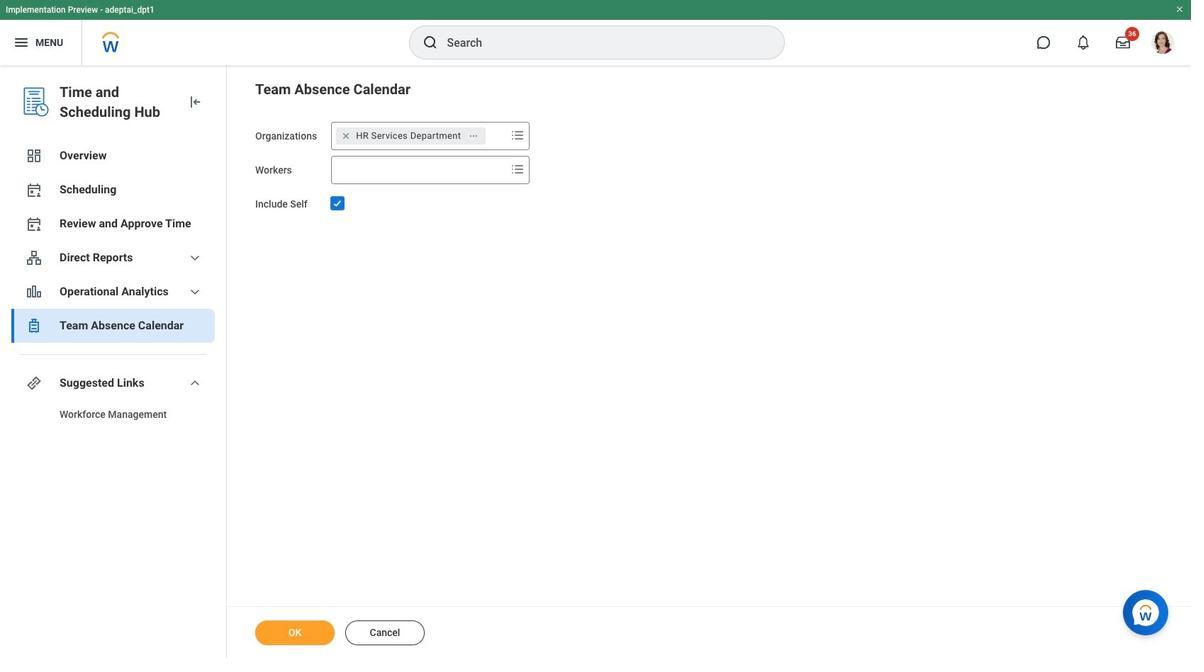 Task type: locate. For each thing, give the bounding box(es) containing it.
1 prompts image from the top
[[509, 127, 526, 144]]

1 vertical spatial calendar user solid image
[[26, 216, 43, 233]]

calendar user solid image
[[26, 182, 43, 199], [26, 216, 43, 233]]

1 chevron down small image from the top
[[186, 250, 203, 267]]

banner
[[0, 0, 1191, 65]]

0 vertical spatial prompts image
[[509, 127, 526, 144]]

1 vertical spatial chevron down small image
[[186, 375, 203, 392]]

0 vertical spatial calendar user solid image
[[26, 182, 43, 199]]

notifications large image
[[1076, 35, 1090, 50]]

chevron down small image
[[186, 250, 203, 267], [186, 375, 203, 392]]

calendar user solid image down dashboard icon
[[26, 182, 43, 199]]

chevron down small image for link image
[[186, 375, 203, 392]]

transformation import image
[[186, 94, 203, 111]]

calendar user solid image up view team icon
[[26, 216, 43, 233]]

prompts image
[[509, 127, 526, 144], [509, 161, 526, 178]]

check small image
[[329, 195, 346, 212]]

2 chevron down small image from the top
[[186, 375, 203, 392]]

hr services department, press delete to clear value. option
[[336, 128, 486, 145]]

0 vertical spatial chevron down small image
[[186, 250, 203, 267]]

view team image
[[26, 250, 43, 267]]

1 vertical spatial prompts image
[[509, 161, 526, 178]]



Task type: vqa. For each thing, say whether or not it's contained in the screenshot.
Short Term button
no



Task type: describe. For each thing, give the bounding box(es) containing it.
Search Workday  search field
[[447, 27, 755, 58]]

2 calendar user solid image from the top
[[26, 216, 43, 233]]

chevron down small image
[[186, 284, 203, 301]]

chevron down small image for view team icon
[[186, 250, 203, 267]]

link image
[[26, 375, 43, 392]]

Search field
[[332, 157, 506, 183]]

x small image
[[339, 129, 353, 143]]

1 calendar user solid image from the top
[[26, 182, 43, 199]]

dashboard image
[[26, 147, 43, 164]]

profile logan mcneil image
[[1151, 31, 1174, 57]]

navigation pane region
[[0, 65, 227, 659]]

justify image
[[13, 34, 30, 51]]

hr services department element
[[356, 130, 461, 143]]

chart image
[[26, 284, 43, 301]]

2 prompts image from the top
[[509, 161, 526, 178]]

time and scheduling hub element
[[60, 82, 175, 122]]

inbox large image
[[1116, 35, 1130, 50]]

search image
[[422, 34, 439, 51]]

close environment banner image
[[1176, 5, 1184, 13]]

related actions image
[[469, 131, 479, 141]]

task timeoff image
[[26, 318, 43, 335]]



